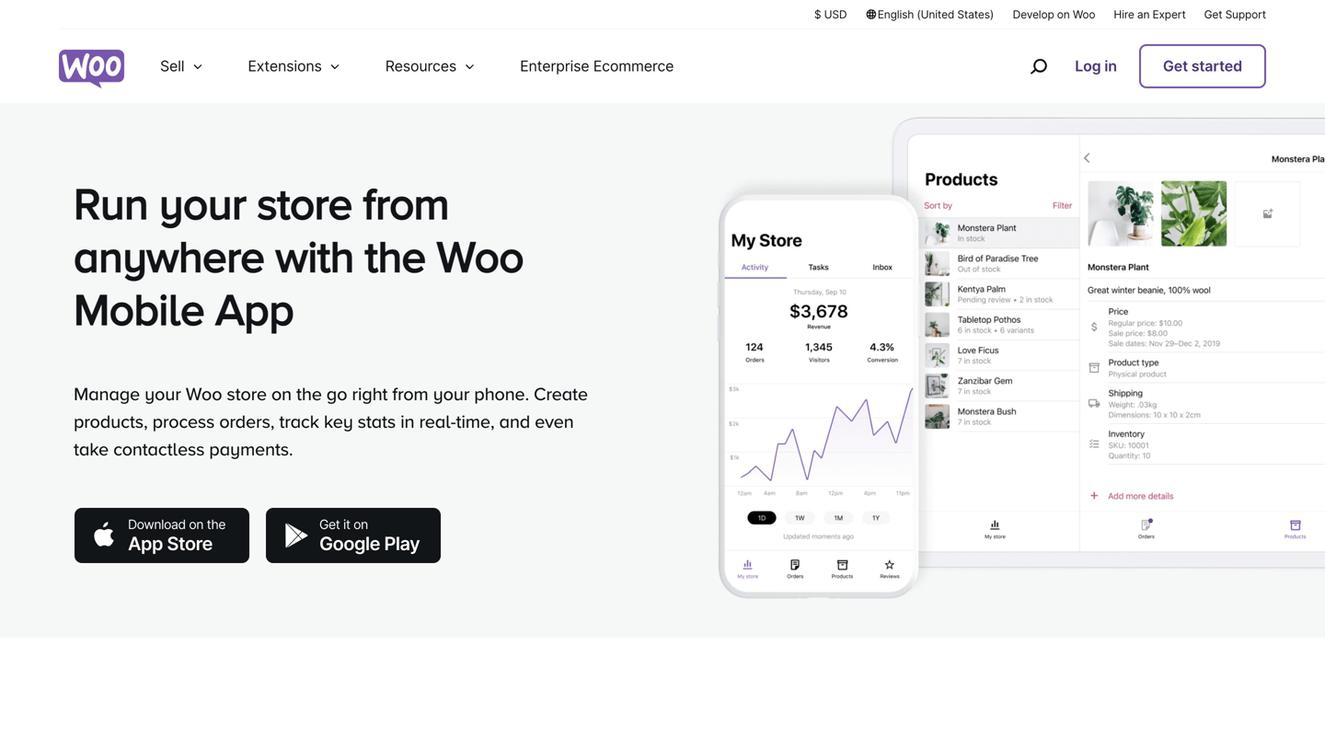Task type: vqa. For each thing, say whether or not it's contained in the screenshot.
Open account menu image
no



Task type: locate. For each thing, give the bounding box(es) containing it.
1 vertical spatial from
[[392, 383, 428, 404]]

track
[[279, 411, 319, 431]]

0 vertical spatial woo
[[1073, 8, 1095, 21]]

your
[[159, 179, 246, 228], [145, 383, 181, 404], [433, 383, 470, 404]]

1 horizontal spatial woo
[[437, 232, 524, 281]]

woo inside the 'manage your woo store on the go right from your phone. create products, process orders, track key stats in real-time, and even take contactless payments.'
[[186, 383, 222, 404]]

2 vertical spatial woo
[[186, 383, 222, 404]]

enterprise ecommerce
[[520, 57, 674, 75]]

your up real-
[[433, 383, 470, 404]]

get left started
[[1163, 57, 1188, 75]]

1 horizontal spatial in
[[1104, 57, 1117, 75]]

log in
[[1075, 57, 1117, 75]]

store up orders,
[[227, 383, 267, 404]]

$
[[814, 8, 821, 21]]

1 vertical spatial on
[[271, 383, 292, 404]]

an
[[1137, 8, 1150, 21]]

0 horizontal spatial on
[[271, 383, 292, 404]]

key
[[324, 411, 353, 431]]

hire an expert
[[1114, 8, 1186, 21]]

with
[[275, 232, 354, 281]]

orders,
[[219, 411, 275, 431]]

in left real-
[[400, 411, 415, 431]]

in
[[1104, 57, 1117, 75], [400, 411, 415, 431]]

1 vertical spatial the
[[296, 383, 322, 404]]

ecommerce
[[593, 57, 674, 75]]

manage
[[74, 383, 140, 404]]

0 horizontal spatial get
[[1163, 57, 1188, 75]]

your inside run your store from anywhere with the woo mobile app
[[159, 179, 246, 228]]

get
[[1204, 8, 1222, 21], [1163, 57, 1188, 75]]

0 vertical spatial the
[[365, 232, 426, 281]]

the right "with"
[[365, 232, 426, 281]]

(united
[[917, 8, 954, 21]]

real-
[[419, 411, 456, 431]]

search image
[[1023, 52, 1053, 81]]

0 horizontal spatial woo
[[186, 383, 222, 404]]

products,
[[74, 411, 148, 431]]

enterprise ecommerce link
[[498, 29, 696, 103]]

get started link
[[1139, 44, 1266, 88]]

develop on woo
[[1013, 8, 1095, 21]]

store up "with"
[[257, 179, 352, 228]]

store
[[257, 179, 352, 228], [227, 383, 267, 404]]

from
[[363, 179, 449, 228], [392, 383, 428, 404]]

get inside "link"
[[1204, 8, 1222, 21]]

1 vertical spatial in
[[400, 411, 415, 431]]

on up track
[[271, 383, 292, 404]]

log
[[1075, 57, 1101, 75]]

$ usd button
[[814, 6, 847, 22]]

your up process
[[145, 383, 181, 404]]

0 vertical spatial in
[[1104, 57, 1117, 75]]

the inside run your store from anywhere with the woo mobile app
[[365, 232, 426, 281]]

get inside service navigation menu element
[[1163, 57, 1188, 75]]

woo for manage your woo store on the go right from your phone. create products, process orders, track key stats in real-time, and even take contactless payments.
[[186, 383, 222, 404]]

0 vertical spatial store
[[257, 179, 352, 228]]

1 vertical spatial woo
[[437, 232, 524, 281]]

anywhere
[[74, 232, 264, 281]]

and
[[499, 411, 530, 431]]

on inside the 'manage your woo store on the go right from your phone. create products, process orders, track key stats in real-time, and even take contactless payments.'
[[271, 383, 292, 404]]

$ usd
[[814, 8, 847, 21]]

resources button
[[363, 29, 498, 103]]

0 vertical spatial get
[[1204, 8, 1222, 21]]

1 horizontal spatial get
[[1204, 8, 1222, 21]]

extensions
[[248, 57, 322, 75]]

in inside service navigation menu element
[[1104, 57, 1117, 75]]

the left the go
[[296, 383, 322, 404]]

0 horizontal spatial in
[[400, 411, 415, 431]]

your up "anywhere"
[[159, 179, 246, 228]]

1 vertical spatial store
[[227, 383, 267, 404]]

right
[[352, 383, 388, 404]]

on right develop
[[1057, 8, 1070, 21]]

2 horizontal spatial woo
[[1073, 8, 1095, 21]]

enterprise
[[520, 57, 589, 75]]

usd
[[824, 8, 847, 21]]

woo
[[1073, 8, 1095, 21], [437, 232, 524, 281], [186, 383, 222, 404]]

develop
[[1013, 8, 1054, 21]]

the
[[365, 232, 426, 281], [296, 383, 322, 404]]

woocommerce image
[[59, 50, 124, 89]]

0 horizontal spatial the
[[296, 383, 322, 404]]

your for manage
[[145, 383, 181, 404]]

contactless
[[113, 438, 205, 459]]

get started
[[1163, 57, 1242, 75]]

in right 'log'
[[1104, 57, 1117, 75]]

0 vertical spatial on
[[1057, 8, 1070, 21]]

1 horizontal spatial the
[[365, 232, 426, 281]]

even
[[535, 411, 574, 431]]

get left the support in the right top of the page
[[1204, 8, 1222, 21]]

create
[[534, 383, 588, 404]]

expert
[[1153, 8, 1186, 21]]

0 vertical spatial from
[[363, 179, 449, 228]]

on
[[1057, 8, 1070, 21], [271, 383, 292, 404]]

1 vertical spatial get
[[1163, 57, 1188, 75]]



Task type: describe. For each thing, give the bounding box(es) containing it.
get for get support
[[1204, 8, 1222, 21]]

phone.
[[474, 383, 529, 404]]

time,
[[456, 411, 495, 431]]

run
[[74, 179, 148, 228]]

hire
[[1114, 8, 1134, 21]]

take
[[74, 438, 109, 459]]

stats
[[358, 411, 396, 431]]

run your store from anywhere with the woo mobile app
[[74, 179, 524, 334]]

go
[[326, 383, 347, 404]]

service navigation menu element
[[990, 36, 1266, 96]]

english (united states) button
[[865, 6, 994, 22]]

1 horizontal spatial on
[[1057, 8, 1070, 21]]

the inside the 'manage your woo store on the go right from your phone. create products, process orders, track key stats in real-time, and even take contactless payments.'
[[296, 383, 322, 404]]

woo for develop on woo
[[1073, 8, 1095, 21]]

english (united states)
[[878, 8, 994, 21]]

get for get started
[[1163, 57, 1188, 75]]

mobile
[[74, 285, 204, 334]]

store inside run your store from anywhere with the woo mobile app
[[257, 179, 352, 228]]

support
[[1225, 8, 1266, 21]]

get support
[[1204, 8, 1266, 21]]

english
[[878, 8, 914, 21]]

extensions button
[[226, 29, 363, 103]]

payments.
[[209, 438, 293, 459]]

process
[[152, 411, 215, 431]]

started
[[1191, 57, 1242, 75]]

sell button
[[138, 29, 226, 103]]

from inside run your store from anywhere with the woo mobile app
[[363, 179, 449, 228]]

from inside the 'manage your woo store on the go right from your phone. create products, process orders, track key stats in real-time, and even take contactless payments.'
[[392, 383, 428, 404]]

states)
[[957, 8, 994, 21]]

get support link
[[1204, 6, 1266, 22]]

woo inside run your store from anywhere with the woo mobile app
[[437, 232, 524, 281]]

resources
[[385, 57, 456, 75]]

your for run
[[159, 179, 246, 228]]

log in link
[[1068, 46, 1124, 86]]

develop on woo link
[[1013, 6, 1095, 22]]

app
[[215, 285, 294, 334]]

manage your woo store on the go right from your phone. create products, process orders, track key stats in real-time, and even take contactless payments.
[[74, 383, 588, 459]]

store inside the 'manage your woo store on the go right from your phone. create products, process orders, track key stats in real-time, and even take contactless payments.'
[[227, 383, 267, 404]]

sell
[[160, 57, 184, 75]]

hire an expert link
[[1114, 6, 1186, 22]]

in inside the 'manage your woo store on the go right from your phone. create products, process orders, track key stats in real-time, and even take contactless payments.'
[[400, 411, 415, 431]]



